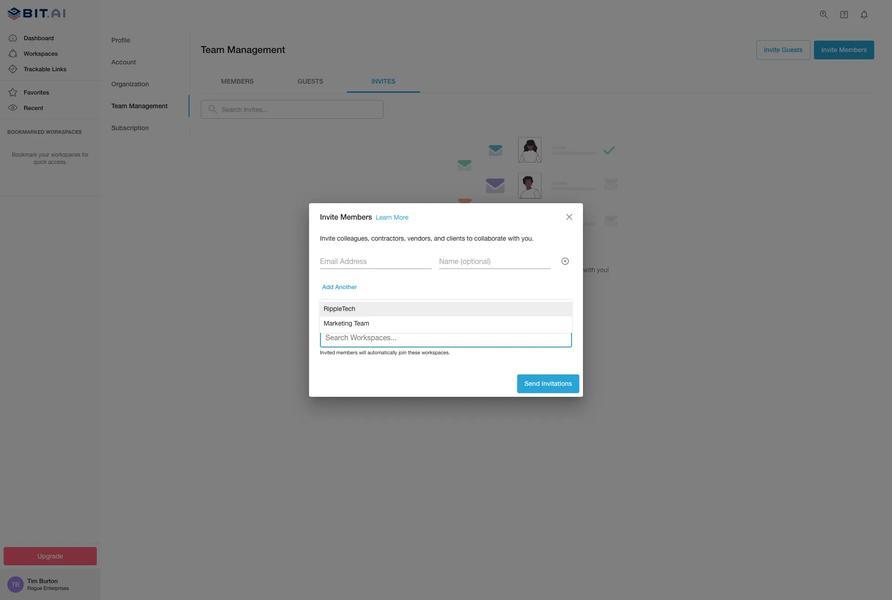 Task type: locate. For each thing, give the bounding box(es) containing it.
for
[[82, 151, 89, 158]]

another
[[335, 283, 357, 290]]

1 horizontal spatial tab list
[[201, 71, 875, 93]]

and
[[434, 235, 445, 242]]

1 vertical spatial team management
[[111, 102, 168, 110]]

bookmark your workspaces for quick access.
[[12, 151, 89, 166]]

0 horizontal spatial your
[[39, 151, 49, 158]]

invite left 'guests'
[[765, 46, 781, 53]]

0 horizontal spatial to
[[467, 235, 473, 242]]

automatically
[[368, 350, 398, 355]]

1 horizontal spatial team
[[201, 44, 225, 55]]

invites
[[372, 77, 396, 85]]

team management up members
[[201, 44, 285, 55]]

invited left to
[[358, 313, 379, 321]]

members inside button
[[840, 46, 868, 53]]

invite inside "invite guests" button
[[765, 46, 781, 53]]

send invitations button
[[518, 375, 580, 393]]

invited down search
[[320, 350, 335, 355]]

with left you.
[[508, 235, 520, 242]]

1 horizontal spatial management
[[227, 44, 285, 55]]

workspaces
[[24, 50, 58, 57]]

members
[[514, 266, 541, 273], [337, 350, 358, 355]]

your left team
[[484, 266, 496, 273]]

your up the quick
[[39, 151, 49, 158]]

organization link
[[101, 73, 190, 95]]

burton
[[39, 578, 58, 585]]

collaborate left the you!
[[550, 266, 582, 273]]

team up members
[[201, 44, 225, 55]]

to
[[381, 313, 388, 321]]

invited members will automatically join these workspaces.
[[320, 350, 450, 355]]

0 vertical spatial invited
[[358, 313, 379, 321]]

1 horizontal spatial your
[[484, 266, 496, 273]]

account link
[[101, 51, 190, 73]]

1 vertical spatial to
[[543, 266, 548, 273]]

workspaces
[[51, 151, 80, 158]]

enterprises
[[44, 586, 69, 591]]

2 horizontal spatial team
[[354, 320, 370, 327]]

your
[[39, 151, 49, 158], [484, 266, 496, 273]]

to inside invite members dialog
[[467, 235, 473, 242]]

organization
[[111, 80, 149, 88]]

members for invite members learn more
[[341, 212, 372, 221]]

invite
[[765, 46, 781, 53], [822, 46, 838, 53], [320, 212, 339, 221], [320, 235, 336, 242], [466, 266, 482, 273]]

team management
[[201, 44, 285, 55], [111, 102, 168, 110]]

guests
[[782, 46, 803, 53]]

upgrade button
[[4, 547, 97, 566]]

clients
[[447, 235, 465, 242]]

profile link
[[101, 29, 190, 51]]

members left will
[[337, 350, 358, 355]]

1 horizontal spatial members
[[514, 266, 541, 273]]

0 horizontal spatial management
[[129, 102, 168, 110]]

0 vertical spatial team management
[[201, 44, 285, 55]]

1 vertical spatial collaborate
[[550, 266, 582, 273]]

1 horizontal spatial members
[[840, 46, 868, 53]]

profile
[[111, 36, 130, 44]]

team
[[201, 44, 225, 55], [111, 102, 127, 110], [354, 320, 370, 327]]

search
[[326, 333, 349, 342]]

upgrade
[[37, 552, 63, 560]]

1 vertical spatial management
[[129, 102, 168, 110]]

you!
[[597, 266, 609, 273]]

1 vertical spatial with
[[584, 266, 596, 273]]

1 vertical spatial members
[[337, 350, 358, 355]]

0 horizontal spatial invited
[[320, 350, 335, 355]]

tab list
[[101, 29, 190, 139], [201, 71, 875, 93]]

0 vertical spatial your
[[39, 151, 49, 158]]

bookmarked
[[7, 129, 45, 135]]

rippletech
[[324, 305, 356, 313]]

team up search workspaces...
[[354, 320, 370, 327]]

members
[[840, 46, 868, 53], [341, 212, 372, 221]]

1 vertical spatial your
[[484, 266, 496, 273]]

invite inside invite members button
[[822, 46, 838, 53]]

team management link
[[101, 95, 190, 117]]

0 horizontal spatial collaborate
[[475, 235, 506, 242]]

invited
[[358, 313, 379, 321], [320, 350, 335, 355]]

management
[[227, 44, 285, 55], [129, 102, 168, 110]]

invite left team
[[466, 266, 482, 273]]

1 horizontal spatial invited
[[358, 313, 379, 321]]

with left the you!
[[584, 266, 596, 273]]

invite for invite your team members to collaborate with you!
[[466, 266, 482, 273]]

rogue
[[27, 586, 42, 591]]

workspace invited to
[[320, 313, 388, 321]]

0 horizontal spatial members
[[341, 212, 372, 221]]

0 horizontal spatial with
[[508, 235, 520, 242]]

1 horizontal spatial collaborate
[[550, 266, 582, 273]]

invite guests button
[[757, 40, 811, 60]]

1 vertical spatial members
[[341, 212, 372, 221]]

learn more link
[[376, 214, 409, 221]]

0 horizontal spatial team management
[[111, 102, 168, 110]]

to
[[467, 235, 473, 242], [543, 266, 548, 273]]

add another
[[323, 283, 357, 290]]

team up subscription
[[111, 102, 127, 110]]

team inside invite members dialog
[[354, 320, 370, 327]]

invite up colleagues,
[[320, 212, 339, 221]]

0 horizontal spatial members
[[337, 350, 358, 355]]

learn
[[376, 214, 392, 221]]

links
[[52, 65, 66, 73]]

0 vertical spatial with
[[508, 235, 520, 242]]

members inside dialog
[[341, 212, 372, 221]]

management up members
[[227, 44, 285, 55]]

collaborate up name (optional) text box
[[475, 235, 506, 242]]

team management down organization link
[[111, 102, 168, 110]]

workspace
[[320, 313, 356, 321]]

members inside dialog
[[337, 350, 358, 355]]

0 vertical spatial members
[[840, 46, 868, 53]]

workspaces button
[[0, 46, 101, 61]]

invite colleagues, contractors, vendors, and clients to collaborate with you.
[[320, 235, 534, 242]]

subscription link
[[101, 117, 190, 139]]

workspaces...
[[351, 333, 397, 342]]

to right team
[[543, 266, 548, 273]]

1 vertical spatial team
[[111, 102, 127, 110]]

with
[[508, 235, 520, 242], [584, 266, 596, 273]]

management down organization link
[[129, 102, 168, 110]]

vendors,
[[408, 235, 433, 242]]

0 vertical spatial management
[[227, 44, 285, 55]]

invite for invite members learn more
[[320, 212, 339, 221]]

invite right 'guests'
[[822, 46, 838, 53]]

0 horizontal spatial tab list
[[101, 29, 190, 139]]

recent
[[24, 104, 43, 112]]

2 vertical spatial team
[[354, 320, 370, 327]]

invitations
[[542, 380, 572, 388]]

marketing team
[[324, 320, 370, 327]]

0 vertical spatial to
[[467, 235, 473, 242]]

send
[[525, 380, 540, 388]]

members right team
[[514, 266, 541, 273]]

1 horizontal spatial with
[[584, 266, 596, 273]]

collaborate
[[475, 235, 506, 242], [550, 266, 582, 273]]

these
[[408, 350, 421, 355]]

account
[[111, 58, 136, 66]]

guests button
[[274, 71, 347, 93]]

access.
[[48, 159, 67, 166]]

dashboard
[[24, 34, 54, 41]]

invite left colleagues,
[[320, 235, 336, 242]]

0 vertical spatial collaborate
[[475, 235, 506, 242]]

your inside the bookmark your workspaces for quick access.
[[39, 151, 49, 158]]

to right clients
[[467, 235, 473, 242]]



Task type: vqa. For each thing, say whether or not it's contained in the screenshot.
account link
yes



Task type: describe. For each thing, give the bounding box(es) containing it.
add another button
[[320, 280, 359, 294]]

dashboard button
[[0, 30, 101, 46]]

1 vertical spatial invited
[[320, 350, 335, 355]]

will
[[359, 350, 366, 355]]

team
[[498, 266, 512, 273]]

marketing
[[324, 320, 352, 327]]

trackable links
[[24, 65, 66, 73]]

favorites
[[24, 89, 49, 96]]

workspaces.
[[422, 350, 450, 355]]

quick
[[33, 159, 47, 166]]

invite for invite colleagues, contractors, vendors, and clients to collaborate with you.
[[320, 235, 336, 242]]

workspaces
[[46, 129, 82, 135]]

recent button
[[0, 100, 101, 116]]

Name (optional) text field
[[440, 254, 551, 269]]

tab list containing profile
[[101, 29, 190, 139]]

tim
[[27, 578, 38, 585]]

your for bookmark
[[39, 151, 49, 158]]

send invitations
[[525, 380, 572, 388]]

bookmarked workspaces
[[7, 129, 82, 135]]

you.
[[522, 235, 534, 242]]

1 horizontal spatial team management
[[201, 44, 285, 55]]

join
[[399, 350, 407, 355]]

invite for invite members
[[822, 46, 838, 53]]

subscription
[[111, 124, 149, 131]]

invite members
[[822, 46, 868, 53]]

members
[[221, 77, 254, 85]]

invite members learn more
[[320, 212, 409, 221]]

add
[[323, 283, 334, 290]]

0 vertical spatial members
[[514, 266, 541, 273]]

invite for invite guests
[[765, 46, 781, 53]]

invite members button
[[815, 41, 875, 59]]

Search Invites... search field
[[222, 100, 384, 119]]

contractors,
[[372, 235, 406, 242]]

invite your team members to collaborate with you!
[[466, 266, 609, 273]]

tab list containing members
[[201, 71, 875, 93]]

trackable
[[24, 65, 50, 73]]

collaborate inside invite members dialog
[[475, 235, 506, 242]]

tb
[[12, 581, 20, 588]]

management inside team management link
[[129, 102, 168, 110]]

tim burton rogue enterprises
[[27, 578, 69, 591]]

your for invite
[[484, 266, 496, 273]]

guests
[[298, 77, 323, 85]]

colleagues,
[[337, 235, 370, 242]]

search workspaces...
[[326, 333, 397, 342]]

0 vertical spatial team
[[201, 44, 225, 55]]

members button
[[201, 71, 274, 93]]

invite members dialog
[[309, 203, 583, 397]]

favorites button
[[0, 85, 101, 100]]

invite guests
[[765, 46, 803, 53]]

invites button
[[347, 71, 420, 93]]

members for invite members
[[840, 46, 868, 53]]

more
[[394, 214, 409, 221]]

trackable links button
[[0, 61, 101, 77]]

1 horizontal spatial to
[[543, 266, 548, 273]]

bookmark
[[12, 151, 37, 158]]

with inside invite members dialog
[[508, 235, 520, 242]]

0 horizontal spatial team
[[111, 102, 127, 110]]

Email Address text field
[[320, 254, 432, 269]]



